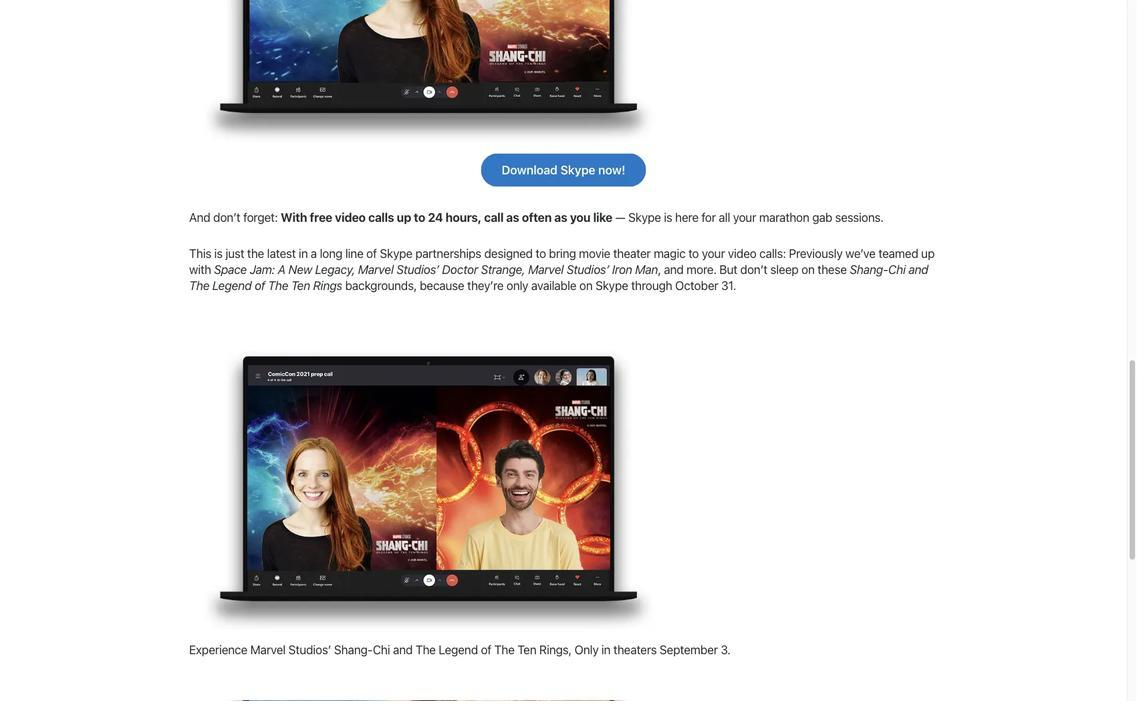 Task type: locate. For each thing, give the bounding box(es) containing it.
,
[[658, 262, 661, 277]]

2 horizontal spatial and
[[909, 262, 929, 277]]

don't down calls:
[[741, 262, 768, 277]]

of inside 'this is just the latest in a long line of skype partnerships designed to bring movie theater magic to your video calls: previously we've teamed up with'
[[366, 246, 377, 261]]

0 horizontal spatial your
[[702, 246, 725, 261]]

as
[[506, 210, 519, 225], [554, 210, 567, 225]]

1 horizontal spatial ten
[[518, 642, 537, 657]]

they're
[[467, 278, 504, 293]]

0 horizontal spatial as
[[506, 210, 519, 225]]

legend
[[212, 278, 252, 293], [439, 642, 478, 657]]

on down previously
[[802, 262, 815, 277]]

don't
[[213, 210, 240, 225], [741, 262, 768, 277]]

0 vertical spatial video
[[335, 210, 366, 225]]

1 vertical spatial up
[[921, 246, 935, 261]]

2 as from the left
[[554, 210, 567, 225]]

shang-
[[850, 262, 889, 277], [334, 642, 373, 657]]

marvel right experience
[[250, 642, 286, 657]]

up right calls
[[397, 210, 411, 225]]

skype down iron in the top of the page
[[596, 278, 628, 293]]

backgrounds,
[[345, 278, 417, 293]]

doctor
[[442, 262, 478, 277]]

a
[[278, 262, 286, 277]]

your up the more.
[[702, 246, 725, 261]]

video
[[335, 210, 366, 225], [728, 246, 757, 261]]

long
[[320, 246, 343, 261]]

0 horizontal spatial studios'
[[289, 642, 331, 657]]

available
[[531, 278, 577, 293]]

0 horizontal spatial marvel
[[250, 642, 286, 657]]

2 super reaction of lebron in skype image from the top
[[189, 324, 676, 642]]

is left just
[[214, 246, 223, 261]]

don't right and
[[213, 210, 240, 225]]

shang-chi and the legend of the ten rings
[[189, 262, 929, 293]]

is inside 'this is just the latest in a long line of skype partnerships designed to bring movie theater magic to your video calls: previously we've teamed up with'
[[214, 246, 223, 261]]

ten
[[291, 278, 310, 293], [518, 642, 537, 657]]

marathon
[[759, 210, 810, 225]]

and inside shang-chi and the legend of the ten rings
[[909, 262, 929, 277]]

marvel up backgrounds, because they're only available on skype through october 31.
[[528, 262, 564, 277]]

super reaction of lebron in skype image
[[189, 0, 676, 153], [189, 324, 676, 642]]

1 horizontal spatial video
[[728, 246, 757, 261]]

0 horizontal spatial up
[[397, 210, 411, 225]]

these
[[818, 262, 847, 277]]

0 vertical spatial chi
[[889, 262, 906, 277]]

skype
[[561, 163, 596, 177], [629, 210, 661, 225], [380, 246, 413, 261], [596, 278, 628, 293]]

—
[[616, 210, 626, 225]]

backgrounds, because they're only available on skype through october 31.
[[342, 278, 736, 293]]

to left 24
[[414, 210, 425, 225]]

experience marvel studios' shang-chi and the legend of the ten rings, only in theaters september 3.
[[189, 642, 731, 657]]

1 horizontal spatial of
[[366, 246, 377, 261]]

calls:
[[760, 246, 786, 261]]

chi inside shang-chi and the legend of the ten rings
[[889, 262, 906, 277]]

marvel up 'backgrounds,'
[[358, 262, 394, 277]]

space
[[214, 262, 247, 277]]

space jam: a new legacy, marvel studios' doctor strange, marvel studios' iron man , and more. but don't sleep on these
[[214, 262, 850, 277]]

1 horizontal spatial as
[[554, 210, 567, 225]]

gab
[[813, 210, 832, 225]]

0 vertical spatial super reaction of lebron in skype image
[[189, 0, 676, 153]]

video up but
[[728, 246, 757, 261]]

1 vertical spatial ten
[[518, 642, 537, 657]]

up
[[397, 210, 411, 225], [921, 246, 935, 261]]

24
[[428, 210, 443, 225]]

1 horizontal spatial is
[[664, 210, 672, 225]]

0 vertical spatial in
[[299, 246, 308, 261]]

0 vertical spatial legend
[[212, 278, 252, 293]]

of
[[366, 246, 377, 261], [255, 278, 265, 293], [481, 642, 492, 657]]

and don't forget: with free video calls up to 24 hours, call as often as you like — skype is here for all your marathon gab sessions.
[[189, 210, 884, 225]]

is left here
[[664, 210, 672, 225]]

0 vertical spatial shang-
[[850, 262, 889, 277]]

in inside 'this is just the latest in a long line of skype partnerships designed to bring movie theater magic to your video calls: previously we've teamed up with'
[[299, 246, 308, 261]]

ten left rings,
[[518, 642, 537, 657]]

in right only at bottom right
[[602, 642, 611, 657]]

skype inside 'this is just the latest in a long line of skype partnerships designed to bring movie theater magic to your video calls: previously we've teamed up with'
[[380, 246, 413, 261]]

marvel
[[358, 262, 394, 277], [528, 262, 564, 277], [250, 642, 286, 657]]

1 vertical spatial your
[[702, 246, 725, 261]]

up right teamed
[[921, 246, 935, 261]]

studios'
[[397, 262, 439, 277], [567, 262, 609, 277], [289, 642, 331, 657]]

0 vertical spatial is
[[664, 210, 672, 225]]

ten down new
[[291, 278, 310, 293]]

we've
[[846, 246, 876, 261]]

forget:
[[243, 210, 278, 225]]

video right free on the left of the page
[[335, 210, 366, 225]]

skype up 'backgrounds,'
[[380, 246, 413, 261]]

0 vertical spatial of
[[366, 246, 377, 261]]

1 vertical spatial chi
[[373, 642, 390, 657]]

legacy,
[[315, 262, 355, 277]]

0 horizontal spatial in
[[299, 246, 308, 261]]

1 vertical spatial in
[[602, 642, 611, 657]]

ten inside shang-chi and the legend of the ten rings
[[291, 278, 310, 293]]

to up space jam: a new legacy, marvel studios' doctor strange, marvel studios' iron man , and more. but don't sleep on these
[[536, 246, 546, 261]]

but
[[720, 262, 738, 277]]

a
[[311, 246, 317, 261]]

0 horizontal spatial don't
[[213, 210, 240, 225]]

rings,
[[539, 642, 572, 657]]

magic
[[654, 246, 686, 261]]

in
[[299, 246, 308, 261], [602, 642, 611, 657]]

0 horizontal spatial video
[[335, 210, 366, 225]]

in left a
[[299, 246, 308, 261]]

1 vertical spatial shang-
[[334, 642, 373, 657]]

just
[[226, 246, 244, 261]]

0 horizontal spatial legend
[[212, 278, 252, 293]]

0 vertical spatial your
[[733, 210, 756, 225]]

0 horizontal spatial on
[[580, 278, 593, 293]]

movie
[[579, 246, 611, 261]]

1 vertical spatial is
[[214, 246, 223, 261]]

skype left 'now!'
[[561, 163, 596, 177]]

chi
[[889, 262, 906, 277], [373, 642, 390, 657]]

1 horizontal spatial shang-
[[850, 262, 889, 277]]

0 horizontal spatial is
[[214, 246, 223, 261]]

1 horizontal spatial chi
[[889, 262, 906, 277]]

skype right —
[[629, 210, 661, 225]]

free
[[310, 210, 332, 225]]

for
[[702, 210, 716, 225]]

with
[[281, 210, 307, 225]]

0 vertical spatial up
[[397, 210, 411, 225]]

september
[[660, 642, 718, 657]]

as left you
[[554, 210, 567, 225]]

this is just the latest in a long line of skype partnerships designed to bring movie theater magic to your video calls: previously we've teamed up with
[[189, 246, 935, 277]]

0 horizontal spatial ten
[[291, 278, 310, 293]]

to
[[414, 210, 425, 225], [536, 246, 546, 261], [689, 246, 699, 261]]

1 horizontal spatial in
[[602, 642, 611, 657]]

0 vertical spatial on
[[802, 262, 815, 277]]

the
[[189, 278, 210, 293], [268, 278, 288, 293], [416, 642, 436, 657], [494, 642, 515, 657]]

1 vertical spatial super reaction of lebron in skype image
[[189, 324, 676, 642]]

0 horizontal spatial of
[[255, 278, 265, 293]]

your right 'all'
[[733, 210, 756, 225]]

on
[[802, 262, 815, 277], [580, 278, 593, 293]]

0 vertical spatial ten
[[291, 278, 310, 293]]

and
[[664, 262, 684, 277], [909, 262, 929, 277], [393, 642, 413, 657]]

1 horizontal spatial up
[[921, 246, 935, 261]]

0 vertical spatial don't
[[213, 210, 240, 225]]

hours,
[[446, 210, 482, 225]]

2 horizontal spatial of
[[481, 642, 492, 657]]

1 vertical spatial video
[[728, 246, 757, 261]]

is
[[664, 210, 672, 225], [214, 246, 223, 261]]

your
[[733, 210, 756, 225], [702, 246, 725, 261]]

as right the call
[[506, 210, 519, 225]]

1 vertical spatial don't
[[741, 262, 768, 277]]

like
[[593, 210, 613, 225]]

to up the more.
[[689, 246, 699, 261]]

1 vertical spatial legend
[[439, 642, 478, 657]]

1 super reaction of lebron in skype image from the top
[[189, 0, 676, 153]]

on right 'available'
[[580, 278, 593, 293]]

all
[[719, 210, 730, 225]]

3.
[[721, 642, 731, 657]]

1 vertical spatial of
[[255, 278, 265, 293]]



Task type: describe. For each thing, give the bounding box(es) containing it.
1 horizontal spatial and
[[664, 262, 684, 277]]

1 horizontal spatial legend
[[439, 642, 478, 657]]

through
[[631, 278, 672, 293]]

latest
[[267, 246, 296, 261]]

1 horizontal spatial your
[[733, 210, 756, 225]]

teamed
[[879, 246, 919, 261]]

1 horizontal spatial marvel
[[358, 262, 394, 277]]

experience
[[189, 642, 247, 657]]

line
[[345, 246, 364, 261]]

1 horizontal spatial studios'
[[397, 262, 439, 277]]

man
[[635, 262, 658, 277]]

this
[[189, 246, 211, 261]]

31.
[[721, 278, 736, 293]]

download skype now!
[[502, 163, 626, 177]]

2 horizontal spatial to
[[689, 246, 699, 261]]

often
[[522, 210, 552, 225]]

your inside 'this is just the latest in a long line of skype partnerships designed to bring movie theater magic to your video calls: previously we've teamed up with'
[[702, 246, 725, 261]]

1 horizontal spatial on
[[802, 262, 815, 277]]

sleep
[[771, 262, 799, 277]]

theater
[[613, 246, 651, 261]]

previously
[[789, 246, 843, 261]]

of inside shang-chi and the legend of the ten rings
[[255, 278, 265, 293]]

only
[[575, 642, 599, 657]]

iron
[[612, 262, 632, 277]]

download
[[502, 163, 558, 177]]

the
[[247, 246, 264, 261]]

2 horizontal spatial studios'
[[567, 262, 609, 277]]

and
[[189, 210, 210, 225]]

0 horizontal spatial shang-
[[334, 642, 373, 657]]

here
[[675, 210, 699, 225]]

calls
[[368, 210, 394, 225]]

because
[[420, 278, 464, 293]]

0 horizontal spatial and
[[393, 642, 413, 657]]

call
[[484, 210, 504, 225]]

you
[[570, 210, 591, 225]]

now!
[[598, 163, 626, 177]]

bring
[[549, 246, 576, 261]]

1 as from the left
[[506, 210, 519, 225]]

designed
[[484, 246, 533, 261]]

strange,
[[481, 262, 525, 277]]

legend inside shang-chi and the legend of the ten rings
[[212, 278, 252, 293]]

0 horizontal spatial to
[[414, 210, 425, 225]]

rings
[[313, 278, 342, 293]]

video inside 'this is just the latest in a long line of skype partnerships designed to bring movie theater magic to your video calls: previously we've teamed up with'
[[728, 246, 757, 261]]

more.
[[687, 262, 717, 277]]

1 horizontal spatial don't
[[741, 262, 768, 277]]

only
[[507, 278, 529, 293]]

shang- inside shang-chi and the legend of the ten rings
[[850, 262, 889, 277]]

jam:
[[250, 262, 275, 277]]

sessions.
[[835, 210, 884, 225]]

with
[[189, 262, 211, 277]]

up inside 'this is just the latest in a long line of skype partnerships designed to bring movie theater magic to your video calls: previously we've teamed up with'
[[921, 246, 935, 261]]

2 horizontal spatial marvel
[[528, 262, 564, 277]]

0 horizontal spatial chi
[[373, 642, 390, 657]]

theaters
[[614, 642, 657, 657]]

new
[[289, 262, 312, 277]]

2 vertical spatial of
[[481, 642, 492, 657]]

partnerships
[[416, 246, 481, 261]]

1 horizontal spatial to
[[536, 246, 546, 261]]

october
[[675, 278, 719, 293]]

1 vertical spatial on
[[580, 278, 593, 293]]

download skype now! link
[[481, 153, 646, 187]]



Task type: vqa. For each thing, say whether or not it's contained in the screenshot.
Chi
yes



